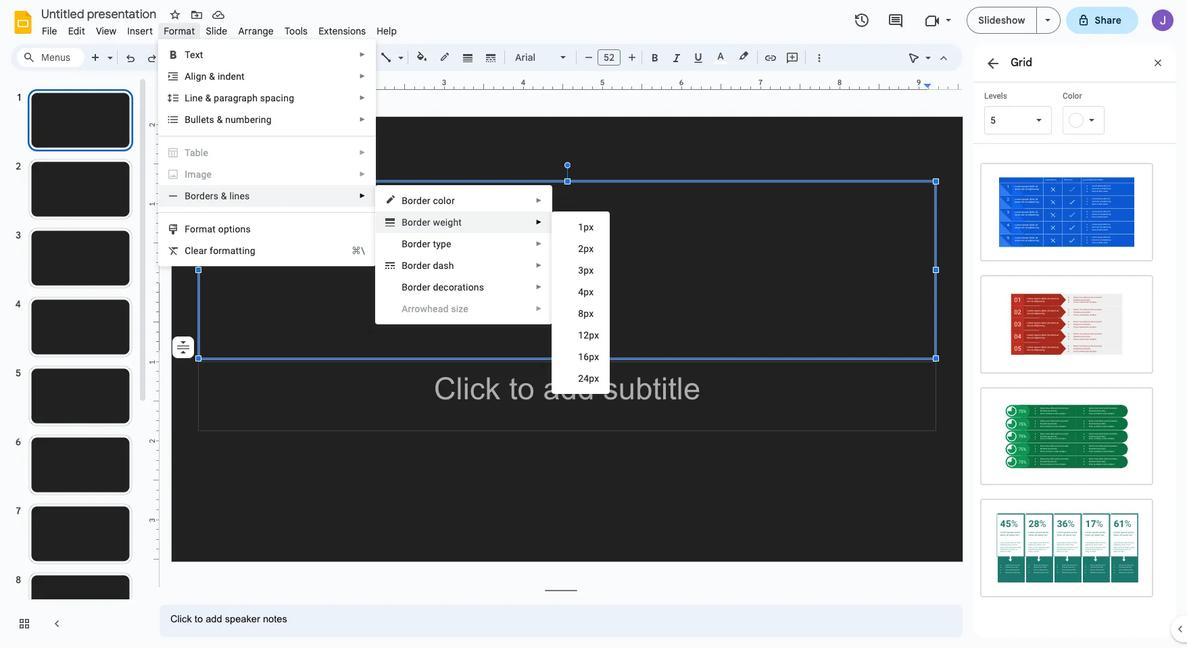 Task type: locate. For each thing, give the bounding box(es) containing it.
eight
[[440, 217, 462, 228]]

share button
[[1066, 7, 1139, 34]]

0 vertical spatial t
[[206, 114, 209, 125]]

Five columns of information with percentages and arrows pointing down towards bulleted details. Accent color: #26a69a, close to green 11. radio
[[974, 492, 1160, 604]]

text s element
[[185, 49, 207, 60]]

border up d
[[402, 239, 430, 249]]

format inside menu item
[[164, 25, 195, 37]]

border dash d element
[[402, 260, 458, 271]]

menu bar inside menu bar banner
[[37, 18, 402, 40]]

1 horizontal spatial menu item
[[402, 302, 542, 316]]

slideshow button
[[967, 7, 1037, 34]]

& right ine
[[205, 93, 211, 103]]

option
[[172, 337, 194, 358]]

border
[[402, 195, 430, 206], [402, 217, 430, 228], [402, 239, 430, 249]]

left margin image
[[172, 79, 211, 89]]

1 vertical spatial border
[[402, 217, 430, 228]]

lign
[[191, 71, 207, 82]]

menu item containing arrow
[[402, 302, 542, 316]]

h
[[427, 304, 433, 314]]

c lear formatting
[[185, 245, 255, 256]]

► for table 2 element
[[359, 149, 366, 156]]

rder
[[413, 282, 431, 293]]

a
[[185, 71, 191, 82]]

border weight w element
[[402, 217, 466, 228]]

view menu item
[[91, 23, 122, 39]]

slide menu item
[[200, 23, 233, 39]]

0 vertical spatial format
[[164, 25, 195, 37]]

b o rder decorations
[[402, 282, 484, 293]]

3px
[[578, 265, 594, 276]]

► for the 'align & indent a' element
[[359, 72, 366, 80]]

indent
[[218, 71, 245, 82]]

border color: transparent image
[[437, 48, 453, 66]]

► inside table menu item
[[359, 149, 366, 156]]

format options
[[185, 224, 251, 235]]

0 vertical spatial menu item
[[159, 164, 375, 185]]

shrink text on overflow image
[[174, 338, 193, 357]]

1 vertical spatial t
[[433, 239, 436, 249]]

menu bar containing file
[[37, 18, 402, 40]]

er
[[422, 260, 431, 271]]

paragraph
[[214, 93, 258, 103]]

1 border from the top
[[402, 195, 430, 206]]

menu item down table menu item
[[159, 164, 375, 185]]

clear formatting c element
[[185, 245, 259, 256]]

2 border from the top
[[402, 217, 430, 228]]

menu containing 1px
[[552, 212, 610, 394]]

i m age
[[185, 169, 212, 180]]

arrow h ead size
[[402, 304, 468, 314]]

l
[[185, 93, 190, 103]]

edit
[[68, 25, 85, 37]]

Five rounded-edged rows of information with percentages and two columns of bulleted details. Accent color: #0f9d58, close to green 11. radio
[[974, 380, 1160, 492]]

file
[[42, 25, 57, 37]]

& left lines
[[221, 191, 227, 201]]

menu item down decorations
[[402, 302, 542, 316]]

s
[[209, 114, 214, 125]]

options
[[218, 224, 251, 235]]

► for border color c element
[[536, 197, 542, 204]]

file menu item
[[37, 23, 63, 39]]

1 horizontal spatial t
[[433, 239, 436, 249]]

menu containing text
[[158, 39, 376, 266]]

► for image m element
[[359, 170, 366, 178]]

menu containing border
[[357, 7, 552, 648]]

mode and view toolbar
[[903, 44, 955, 71]]

border dash option
[[483, 48, 499, 67]]

edit menu item
[[63, 23, 91, 39]]

format menu item
[[158, 23, 200, 39]]

format down the star 'option'
[[164, 25, 195, 37]]

insert
[[127, 25, 153, 37]]

levels
[[984, 91, 1007, 101]]

t
[[206, 114, 209, 125], [433, 239, 436, 249]]

text color image
[[713, 48, 728, 64]]

presentation options image
[[1045, 19, 1050, 22]]

navigation
[[0, 76, 149, 648]]

menu item containing i
[[159, 164, 375, 185]]

option group
[[974, 144, 1176, 604]]

menu
[[357, 7, 552, 648], [158, 39, 376, 266], [552, 212, 610, 394]]

formatting
[[210, 245, 255, 256]]

decorations
[[433, 282, 484, 293]]

border left c
[[402, 195, 430, 206]]

bor
[[402, 260, 417, 271]]

4px
[[578, 287, 594, 297]]

⌘backslash element
[[335, 244, 365, 258]]

table 2 element
[[185, 147, 212, 158]]

color button
[[1063, 91, 1130, 135]]

1 vertical spatial format
[[185, 224, 216, 235]]

main toolbar
[[84, 47, 830, 69]]

border left w at the top left
[[402, 217, 430, 228]]

16px
[[578, 352, 599, 362]]

border type t element
[[402, 239, 455, 249]]

Rename text field
[[37, 5, 164, 22]]

size
[[451, 304, 468, 314]]

menu item
[[159, 164, 375, 185], [402, 302, 542, 316]]

0 vertical spatial border
[[402, 195, 430, 206]]

dash
[[433, 260, 454, 271]]

w
[[433, 217, 440, 228]]

b
[[402, 282, 408, 293]]

t for ype
[[433, 239, 436, 249]]

Font size text field
[[598, 49, 620, 66]]

l ine & paragraph spacing
[[185, 93, 294, 103]]

Font size field
[[598, 49, 626, 69]]

► for border weight w element
[[536, 218, 542, 226]]

border w eight
[[402, 217, 462, 228]]

format up lear
[[185, 224, 216, 235]]

0 horizontal spatial menu item
[[159, 164, 375, 185]]

grid application
[[0, 0, 1187, 648]]

►
[[359, 51, 366, 58], [359, 72, 366, 80], [359, 94, 366, 101], [359, 116, 366, 123], [359, 149, 366, 156], [359, 170, 366, 178], [359, 192, 366, 199], [536, 197, 542, 204], [536, 218, 542, 226], [536, 240, 542, 247], [536, 262, 542, 269], [536, 283, 542, 291], [536, 305, 542, 312]]

Five rows of information with check marks and details. Accent color: #4285f4, close to cornflower blue. radio
[[974, 156, 1160, 268]]

format for format
[[164, 25, 195, 37]]

d
[[417, 260, 422, 271]]

2 vertical spatial border
[[402, 239, 430, 249]]

format
[[164, 25, 195, 37], [185, 224, 216, 235]]

1px
[[578, 222, 594, 233]]

color
[[1063, 91, 1082, 101]]

option inside the grid application
[[172, 337, 194, 358]]

bor d er dash
[[402, 260, 454, 271]]

borders & lines
[[185, 191, 250, 201]]

ead
[[433, 304, 449, 314]]

3 border from the top
[[402, 239, 430, 249]]

&
[[209, 71, 215, 82], [205, 93, 211, 103], [217, 114, 223, 125], [221, 191, 227, 201]]

& right lign
[[209, 71, 215, 82]]

tools menu item
[[279, 23, 313, 39]]

8px
[[578, 308, 594, 319]]

border decorations o element
[[402, 282, 488, 293]]

menu bar
[[37, 18, 402, 40]]

1 vertical spatial menu item
[[402, 302, 542, 316]]

0 horizontal spatial t
[[206, 114, 209, 125]]

arrow
[[402, 304, 427, 314]]



Task type: vqa. For each thing, say whether or not it's contained in the screenshot.


Task type: describe. For each thing, give the bounding box(es) containing it.
► for border dash d element at the top left of the page
[[536, 262, 542, 269]]

lines
[[229, 191, 250, 201]]

Menus field
[[17, 48, 85, 67]]

olor
[[438, 195, 455, 206]]

Five rows of information with arrow shape pointing rightward towards details. Accent color: #db4437, close to light red berry 1. radio
[[974, 268, 1160, 380]]

navigation inside the grid application
[[0, 76, 149, 648]]

5
[[990, 115, 996, 126]]

24px
[[578, 373, 599, 384]]

align & indent a element
[[185, 71, 249, 82]]

help
[[377, 25, 397, 37]]

highlight color image
[[736, 48, 751, 64]]

share
[[1095, 14, 1122, 26]]

border for border t ype
[[402, 239, 430, 249]]

table menu item
[[167, 146, 366, 160]]

new slide with layout image
[[104, 49, 113, 53]]

arrowhead size h element
[[402, 304, 473, 314]]

font list. arial selected. option
[[515, 48, 552, 67]]

bullets & numbering t element
[[185, 114, 276, 125]]

2px
[[578, 243, 594, 254]]

► for line & paragraph spacing l element
[[359, 94, 366, 101]]

levels list box
[[984, 91, 1052, 135]]

bulle
[[185, 114, 206, 125]]

border for border c olor
[[402, 195, 430, 206]]

i
[[185, 169, 187, 180]]

image m element
[[185, 169, 216, 180]]

border c olor
[[402, 195, 455, 206]]

option group inside the grid application
[[974, 144, 1176, 604]]

numbering
[[225, 114, 272, 125]]

border weight option
[[460, 48, 476, 67]]

live pointer settings image
[[922, 49, 931, 53]]

border t ype
[[402, 239, 451, 249]]

borders
[[185, 191, 218, 201]]

c
[[433, 195, 438, 206]]

► for text s element
[[359, 51, 366, 58]]

grid
[[1011, 56, 1032, 70]]

age
[[196, 169, 212, 180]]

view
[[96, 25, 117, 37]]

& right s
[[217, 114, 223, 125]]

border color c element
[[402, 195, 459, 206]]

m
[[187, 169, 196, 180]]

12px
[[578, 330, 599, 341]]

select line image
[[395, 49, 404, 53]]

text
[[185, 49, 203, 60]]

spacing
[[260, 93, 294, 103]]

menu item for bor d er dash
[[402, 302, 542, 316]]

extensions
[[319, 25, 366, 37]]

right margin image
[[924, 79, 963, 89]]

ype
[[436, 239, 451, 249]]

line & paragraph spacing l element
[[185, 93, 298, 103]]

insert menu item
[[122, 23, 158, 39]]

slideshow
[[979, 14, 1025, 26]]

t for s
[[206, 114, 209, 125]]

border for border w eight
[[402, 217, 430, 228]]

table
[[185, 147, 208, 158]]

lear
[[191, 245, 207, 256]]

format for format options
[[185, 224, 216, 235]]

arial
[[515, 51, 536, 64]]

tools
[[285, 25, 308, 37]]

c
[[185, 245, 191, 256]]

arrange menu item
[[233, 23, 279, 39]]

format options \ element
[[185, 224, 255, 235]]

arrange
[[238, 25, 274, 37]]

borders & lines q element
[[185, 191, 254, 201]]

extensions menu item
[[313, 23, 371, 39]]

► for borders & lines q element
[[359, 192, 366, 199]]

grid section
[[974, 44, 1176, 638]]

menu item for bulle t s & numbering
[[159, 164, 375, 185]]

ine
[[190, 93, 203, 103]]

⌘\
[[352, 245, 365, 256]]

o
[[408, 282, 413, 293]]

bulle t s & numbering
[[185, 114, 272, 125]]

slide
[[206, 25, 227, 37]]

fill color: transparent image
[[414, 48, 430, 66]]

a lign & indent
[[185, 71, 245, 82]]

► for bullets & numbering t element
[[359, 116, 366, 123]]

help menu item
[[371, 23, 402, 39]]

Star checkbox
[[166, 5, 185, 24]]

menu bar banner
[[0, 0, 1187, 648]]



